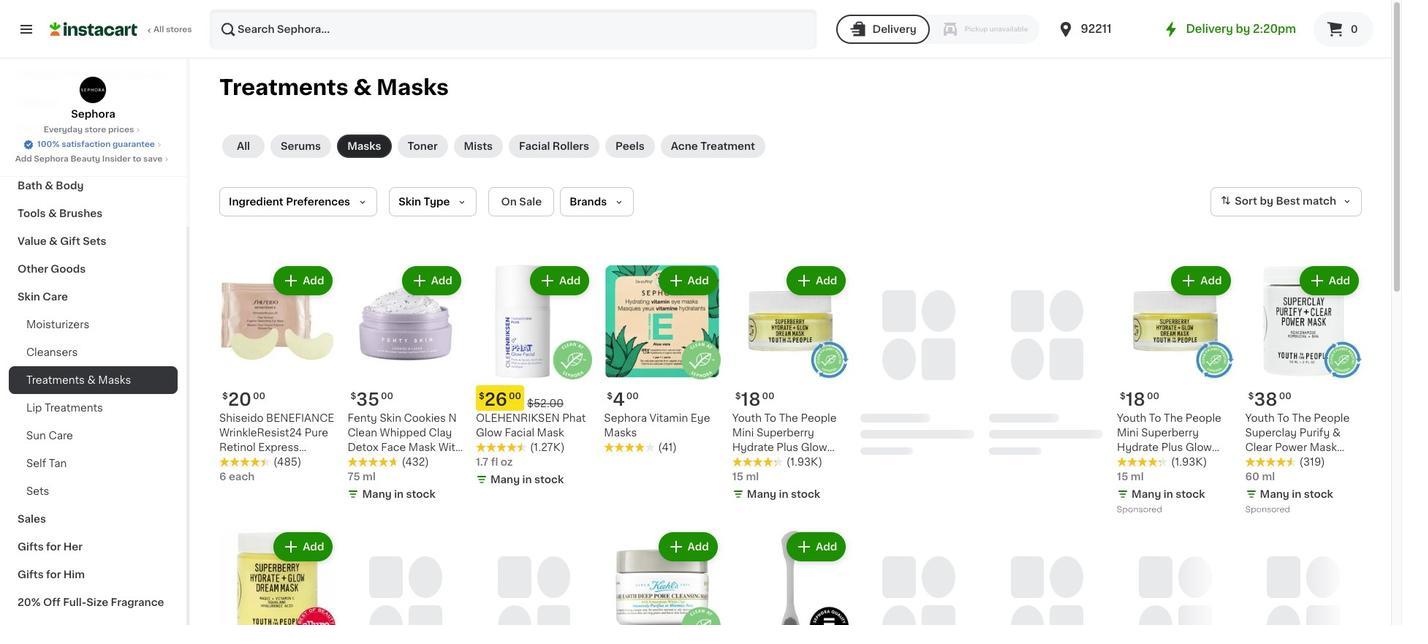 Task type: vqa. For each thing, say whether or not it's contained in the screenshot.
the left fragrance
yes



Task type: locate. For each thing, give the bounding box(es) containing it.
1 horizontal spatial youth
[[1117, 413, 1147, 424]]

2 horizontal spatial glow
[[1186, 443, 1212, 453]]

mask inside "youth to the people superclay purify & clear power mask with niacinamide"
[[1310, 443, 1337, 453]]

0 vertical spatial all
[[154, 26, 164, 34]]

0 horizontal spatial mini
[[732, 428, 754, 438]]

(319)
[[1300, 457, 1325, 467]]

niacinamide
[[1272, 457, 1336, 467]]

1 for from the top
[[46, 542, 61, 552]]

gifts down sales
[[18, 542, 44, 552]]

detox
[[348, 443, 379, 453]]

add sephora beauty insider to save
[[15, 155, 162, 163]]

product group containing 38
[[1245, 263, 1362, 518]]

sale
[[519, 197, 542, 207]]

2 sponsored badge image from the left
[[1245, 506, 1290, 514]]

2 for from the top
[[46, 570, 61, 580]]

0 vertical spatial by
[[1236, 23, 1250, 34]]

add sephora beauty insider to save link
[[15, 154, 171, 165]]

product group containing 26
[[476, 263, 592, 490]]

(41)
[[658, 443, 677, 453]]

0 horizontal spatial superberry
[[757, 428, 814, 438]]

facial rollers link
[[509, 135, 600, 158]]

care up moisturizers on the bottom
[[43, 292, 68, 302]]

treatments & masks up 'lip treatments'
[[26, 375, 131, 385]]

2 horizontal spatial sephora
[[604, 413, 647, 424]]

1 horizontal spatial mini
[[1117, 428, 1139, 438]]

tools & brushes link
[[9, 200, 178, 227]]

sponsored badge image
[[1117, 506, 1161, 514], [1245, 506, 1290, 514]]

1.7 fl oz
[[476, 457, 513, 467]]

1 horizontal spatial treatments & masks
[[219, 77, 449, 98]]

cleansers
[[26, 347, 78, 358]]

$ inside $ 4 00
[[607, 392, 613, 401]]

mask inside $ 26 00 $52.00 olehenriksen phat glow facial mask
[[537, 428, 564, 438]]

each
[[229, 472, 255, 482]]

3 $ from the left
[[607, 392, 613, 401]]

wrinkleresist24
[[219, 428, 302, 438]]

care up 100%
[[42, 125, 67, 135]]

& for tools & brushes link
[[48, 208, 57, 219]]

0 vertical spatial care
[[42, 125, 67, 135]]

00 inside $ 38 00
[[1279, 392, 1292, 401]]

2 dream from the left
[[732, 457, 767, 467]]

1 horizontal spatial 15
[[1117, 472, 1128, 482]]

1 vertical spatial eye
[[278, 457, 298, 467]]

2 superberry from the left
[[757, 428, 814, 438]]

& right bath
[[45, 181, 53, 191]]

1 sponsored badge image from the left
[[1117, 506, 1161, 514]]

youth to the people mini superberry hydrate plus glow dream mask
[[1117, 413, 1222, 467], [732, 413, 837, 467]]

& right tools
[[48, 208, 57, 219]]

other goods
[[18, 264, 86, 274]]

0 vertical spatial with
[[438, 443, 462, 453]]

2 vertical spatial treatments
[[45, 403, 103, 413]]

$ inside $ 20 00
[[222, 392, 228, 401]]

20% off full-size fragrance link
[[9, 589, 178, 616]]

add button
[[275, 268, 332, 294], [403, 268, 460, 294], [532, 268, 588, 294], [660, 268, 716, 294], [788, 268, 845, 294], [1173, 268, 1229, 294], [1301, 268, 1358, 294], [275, 534, 332, 560], [660, 534, 716, 560], [788, 534, 845, 560]]

fl
[[491, 457, 498, 467]]

1 horizontal spatial the
[[1164, 413, 1183, 424]]

fenty skin cookies n clean whipped clay detox face mask with salicylic acid
[[348, 413, 462, 467]]

1 18 from the left
[[1126, 391, 1146, 408]]

2 horizontal spatial youth
[[1245, 413, 1275, 424]]

0 horizontal spatial 15 ml
[[732, 472, 759, 482]]

$ inside $ 35 00
[[351, 392, 356, 401]]

2 horizontal spatial people
[[1314, 413, 1350, 424]]

2 15 ml from the left
[[732, 472, 759, 482]]

with inside fenty skin cookies n clean whipped clay detox face mask with salicylic acid
[[438, 443, 462, 453]]

best
[[1276, 196, 1300, 206]]

2 vertical spatial care
[[49, 431, 73, 441]]

treatments & masks link
[[9, 366, 178, 394]]

26
[[485, 391, 507, 408]]

fragrance link
[[9, 144, 178, 172]]

gifts inside gifts for him link
[[18, 570, 44, 580]]

$52.00
[[527, 399, 564, 409]]

20% off full-size fragrance
[[18, 597, 164, 608]]

masks left 'toner'
[[347, 141, 381, 151]]

& right purify
[[1333, 428, 1341, 438]]

bath
[[18, 181, 42, 191]]

store
[[85, 126, 106, 134]]

5 00 from the left
[[509, 392, 521, 401]]

1 vertical spatial skin
[[18, 292, 40, 302]]

all stores
[[154, 26, 192, 34]]

beauty down satisfaction
[[71, 155, 100, 163]]

0 horizontal spatial eye
[[278, 457, 298, 467]]

makeup link
[[9, 88, 178, 116]]

holiday party ready beauty
[[18, 69, 166, 80]]

masks inside "masks" link
[[347, 141, 381, 151]]

to inside "youth to the people superclay purify & clear power mask with niacinamide"
[[1277, 413, 1290, 424]]

retinol
[[219, 443, 256, 453]]

1 horizontal spatial superberry
[[1141, 428, 1199, 438]]

0 vertical spatial gifts
[[18, 542, 44, 552]]

1 mini from the left
[[1117, 428, 1139, 438]]

her
[[63, 542, 83, 552]]

100% satisfaction guarantee
[[37, 140, 155, 148]]

1 vertical spatial for
[[46, 570, 61, 580]]

by for delivery
[[1236, 23, 1250, 34]]

0 horizontal spatial to
[[764, 413, 776, 424]]

facial down olehenriksen
[[505, 428, 534, 438]]

eye
[[691, 413, 710, 424], [278, 457, 298, 467]]

7 $ from the left
[[1248, 392, 1254, 401]]

$ 4 00
[[607, 391, 639, 408]]

0 horizontal spatial by
[[1236, 23, 1250, 34]]

2 mini from the left
[[732, 428, 754, 438]]

all inside all stores link
[[154, 26, 164, 34]]

0 horizontal spatial youth
[[732, 413, 762, 424]]

0 vertical spatial treatments
[[219, 77, 348, 98]]

by right sort
[[1260, 196, 1274, 206]]

7 00 from the left
[[1279, 392, 1292, 401]]

masks inside sephora vitamin eye masks
[[604, 428, 637, 438]]

20%
[[18, 597, 41, 608]]

fragrance down 100%
[[18, 153, 71, 163]]

tan
[[49, 458, 67, 469]]

5 $ from the left
[[479, 392, 485, 401]]

& up "lip treatments" "link"
[[87, 375, 96, 385]]

0 horizontal spatial 18
[[741, 391, 761, 408]]

care for skin care
[[43, 292, 68, 302]]

shiseido
[[219, 413, 264, 424]]

3 the from the left
[[1292, 413, 1311, 424]]

1 vertical spatial sephora
[[34, 155, 69, 163]]

0 horizontal spatial delivery
[[873, 24, 917, 34]]

treatments up serums in the top left of the page
[[219, 77, 348, 98]]

skin left type
[[399, 197, 421, 207]]

2 vertical spatial skin
[[380, 413, 401, 424]]

& for treatments & masks link
[[87, 375, 96, 385]]

product group
[[219, 263, 336, 484], [348, 263, 464, 505], [476, 263, 592, 490], [604, 263, 721, 455], [732, 263, 849, 505], [1117, 263, 1234, 518], [1245, 263, 1362, 518], [219, 530, 336, 625], [604, 530, 721, 625], [732, 530, 849, 625]]

type
[[424, 197, 450, 207]]

youth inside "youth to the people superclay purify & clear power mask with niacinamide"
[[1245, 413, 1275, 424]]

1 vertical spatial care
[[43, 292, 68, 302]]

3 to from the left
[[1277, 413, 1290, 424]]

1 horizontal spatial beauty
[[128, 69, 166, 80]]

0 horizontal spatial 15
[[732, 472, 744, 482]]

1 ml from the left
[[363, 472, 376, 482]]

Search field
[[211, 10, 816, 48]]

gifts up 20%
[[18, 570, 44, 580]]

ml
[[363, 472, 376, 482], [1131, 472, 1144, 482], [746, 472, 759, 482], [1262, 472, 1275, 482]]

3 00 from the left
[[626, 392, 639, 401]]

by inside field
[[1260, 196, 1274, 206]]

$ inside $ 26 00 $52.00 olehenriksen phat glow facial mask
[[479, 392, 485, 401]]

with for 38
[[1245, 457, 1269, 467]]

delivery inside button
[[873, 24, 917, 34]]

gifts for gifts for him
[[18, 570, 44, 580]]

the
[[1164, 413, 1183, 424], [779, 413, 798, 424], [1292, 413, 1311, 424]]

delivery for delivery
[[873, 24, 917, 34]]

sephora
[[71, 109, 115, 119], [34, 155, 69, 163], [604, 413, 647, 424]]

1 horizontal spatial dream
[[1117, 457, 1152, 467]]

sponsored badge image for 18
[[1117, 506, 1161, 514]]

all link
[[222, 135, 265, 158]]

&
[[353, 77, 372, 98], [45, 181, 53, 191], [48, 208, 57, 219], [49, 236, 58, 246], [87, 375, 96, 385], [1333, 428, 1341, 438]]

care inside sun care "link"
[[49, 431, 73, 441]]

facial left rollers
[[519, 141, 550, 151]]

2 horizontal spatial to
[[1277, 413, 1290, 424]]

1 vertical spatial by
[[1260, 196, 1274, 206]]

$ 35 00
[[351, 391, 393, 408]]

1 horizontal spatial by
[[1260, 196, 1274, 206]]

sephora for sephora vitamin eye masks
[[604, 413, 647, 424]]

2 people from the left
[[801, 413, 837, 424]]

6
[[219, 472, 226, 482]]

1 $ from the left
[[222, 392, 228, 401]]

skin inside dropdown button
[[399, 197, 421, 207]]

2 youth from the left
[[732, 413, 762, 424]]

2 $ from the left
[[351, 392, 356, 401]]

1 horizontal spatial eye
[[691, 413, 710, 424]]

1 vertical spatial treatments & masks
[[26, 375, 131, 385]]

treatments up sun care "link"
[[45, 403, 103, 413]]

1 vertical spatial gifts
[[18, 570, 44, 580]]

masks inside treatments & masks link
[[98, 375, 131, 385]]

by
[[1236, 23, 1250, 34], [1260, 196, 1274, 206]]

care inside the hair care "link"
[[42, 125, 67, 135]]

2 18 from the left
[[741, 391, 761, 408]]

0 vertical spatial sephora
[[71, 109, 115, 119]]

2 vertical spatial sephora
[[604, 413, 647, 424]]

gifts inside 'gifts for her' link
[[18, 542, 44, 552]]

superberry
[[1141, 428, 1199, 438], [757, 428, 814, 438]]

lip treatments
[[26, 403, 103, 413]]

the inside "youth to the people superclay purify & clear power mask with niacinamide"
[[1292, 413, 1311, 424]]

for left him
[[46, 570, 61, 580]]

masks down 4
[[604, 428, 637, 438]]

2 horizontal spatial the
[[1292, 413, 1311, 424]]

92211 button
[[1057, 9, 1145, 50]]

1 horizontal spatial all
[[237, 141, 250, 151]]

0 vertical spatial skin
[[399, 197, 421, 207]]

1 dream from the left
[[1117, 457, 1152, 467]]

sales link
[[9, 505, 178, 533]]

2 00 from the left
[[381, 392, 393, 401]]

brands button
[[560, 187, 634, 216]]

1 horizontal spatial youth to the people mini superberry hydrate plus glow dream mask
[[1117, 413, 1222, 467]]

sephora inside sephora vitamin eye masks
[[604, 413, 647, 424]]

1 horizontal spatial delivery
[[1186, 23, 1233, 34]]

with down clear
[[1245, 457, 1269, 467]]

product group containing 4
[[604, 263, 721, 455]]

sephora for sephora
[[71, 109, 115, 119]]

stock
[[534, 475, 564, 485], [406, 489, 436, 500], [1176, 489, 1205, 500], [791, 489, 820, 500], [1304, 489, 1333, 500]]

ingredient
[[229, 197, 283, 207]]

1 vertical spatial fragrance
[[111, 597, 164, 608]]

0 horizontal spatial with
[[438, 443, 462, 453]]

masks down cleansers link
[[98, 375, 131, 385]]

1 horizontal spatial plus
[[1161, 443, 1183, 453]]

value & gift sets
[[18, 236, 106, 246]]

beauty right ready on the top
[[128, 69, 166, 80]]

by left 2:20pm
[[1236, 23, 1250, 34]]

sets right gift
[[83, 236, 106, 246]]

to
[[133, 155, 141, 163]]

0 horizontal spatial the
[[779, 413, 798, 424]]

0 horizontal spatial fragrance
[[18, 153, 71, 163]]

0 horizontal spatial youth to the people mini superberry hydrate plus glow dream mask
[[732, 413, 837, 467]]

& left gift
[[49, 236, 58, 246]]

4 ml from the left
[[1262, 472, 1275, 482]]

1 vertical spatial all
[[237, 141, 250, 151]]

facial inside $ 26 00 $52.00 olehenriksen phat glow facial mask
[[505, 428, 534, 438]]

all inside 'all' link
[[237, 141, 250, 151]]

all for all
[[237, 141, 250, 151]]

sephora down 100%
[[34, 155, 69, 163]]

1 horizontal spatial 15 ml
[[1117, 472, 1144, 482]]

rollers
[[553, 141, 589, 151]]

0 vertical spatial beauty
[[128, 69, 166, 80]]

sort by
[[1235, 196, 1274, 206]]

0 vertical spatial eye
[[691, 413, 710, 424]]

1 vertical spatial sets
[[26, 486, 49, 496]]

3 youth from the left
[[1245, 413, 1275, 424]]

with down clay
[[438, 443, 462, 453]]

gifts for gifts for her
[[18, 542, 44, 552]]

all left "stores"
[[154, 26, 164, 34]]

1 horizontal spatial sets
[[83, 236, 106, 246]]

3 ml from the left
[[746, 472, 759, 482]]

1 15 from the left
[[1117, 472, 1128, 482]]

fragrance
[[18, 153, 71, 163], [111, 597, 164, 608]]

delivery for delivery by 2:20pm
[[1186, 23, 1233, 34]]

0 horizontal spatial all
[[154, 26, 164, 34]]

1 horizontal spatial sephora
[[71, 109, 115, 119]]

2 plus from the left
[[777, 443, 798, 453]]

1 vertical spatial with
[[1245, 457, 1269, 467]]

0 horizontal spatial treatments & masks
[[26, 375, 131, 385]]

other goods link
[[9, 255, 178, 283]]

care right sun
[[49, 431, 73, 441]]

ingredient preferences
[[229, 197, 350, 207]]

1 gifts from the top
[[18, 542, 44, 552]]

0 horizontal spatial hydrate
[[732, 443, 774, 453]]

1 vertical spatial facial
[[505, 428, 534, 438]]

sephora down $ 4 00
[[604, 413, 647, 424]]

in
[[522, 475, 532, 485], [394, 489, 404, 500], [1164, 489, 1173, 500], [779, 489, 788, 500], [1292, 489, 1302, 500]]

sales
[[18, 514, 46, 524]]

1 horizontal spatial with
[[1245, 457, 1269, 467]]

sephora up 'store'
[[71, 109, 115, 119]]

hydrate
[[1117, 443, 1159, 453], [732, 443, 774, 453]]

skin for skin care
[[18, 292, 40, 302]]

fragrance right size
[[111, 597, 164, 608]]

3 people from the left
[[1314, 413, 1350, 424]]

38
[[1254, 391, 1278, 408]]

eye down express
[[278, 457, 298, 467]]

1 horizontal spatial (1.93k)
[[1171, 457, 1207, 467]]

treatments inside "link"
[[45, 403, 103, 413]]

phat
[[562, 413, 586, 424]]

1 horizontal spatial people
[[1186, 413, 1222, 424]]

0 horizontal spatial dream
[[732, 457, 767, 467]]

sets down self
[[26, 486, 49, 496]]

1 horizontal spatial 18
[[1126, 391, 1146, 408]]

insider
[[102, 155, 131, 163]]

6 00 from the left
[[762, 392, 775, 401]]

2 gifts from the top
[[18, 570, 44, 580]]

0 vertical spatial facial
[[519, 141, 550, 151]]

care inside skin care link
[[43, 292, 68, 302]]

with inside "youth to the people superclay purify & clear power mask with niacinamide"
[[1245, 457, 1269, 467]]

0 horizontal spatial people
[[801, 413, 837, 424]]

0 horizontal spatial plus
[[777, 443, 798, 453]]

6 $ from the left
[[735, 392, 741, 401]]

1 horizontal spatial sponsored badge image
[[1245, 506, 1290, 514]]

treatments down cleansers
[[26, 375, 85, 385]]

92211
[[1081, 23, 1112, 34]]

superclay
[[1245, 428, 1297, 438]]

1 horizontal spatial to
[[1149, 413, 1161, 424]]

eye right vitamin
[[691, 413, 710, 424]]

0 horizontal spatial (1.93k)
[[786, 457, 823, 467]]

glow inside $ 26 00 $52.00 olehenriksen phat glow facial mask
[[476, 428, 502, 438]]

1 horizontal spatial hydrate
[[1117, 443, 1159, 453]]

0 vertical spatial fragrance
[[18, 153, 71, 163]]

facial
[[519, 141, 550, 151], [505, 428, 534, 438]]

1 horizontal spatial $ 18 00
[[1120, 391, 1159, 408]]

skin up whipped
[[380, 413, 401, 424]]

75
[[348, 472, 360, 482]]

0 vertical spatial for
[[46, 542, 61, 552]]

1 vertical spatial beauty
[[71, 155, 100, 163]]

0 horizontal spatial sponsored badge image
[[1117, 506, 1161, 514]]

treatments & masks up "masks" link
[[219, 77, 449, 98]]

1 hydrate from the left
[[1117, 443, 1159, 453]]

with for 35
[[438, 443, 462, 453]]

skin down other
[[18, 292, 40, 302]]

size
[[86, 597, 108, 608]]

0 horizontal spatial $ 18 00
[[735, 391, 775, 408]]

by for sort
[[1260, 196, 1274, 206]]

1 00 from the left
[[253, 392, 265, 401]]

for left her
[[46, 542, 61, 552]]

None search field
[[209, 9, 817, 50]]

$ 38 00
[[1248, 391, 1292, 408]]

0 horizontal spatial glow
[[476, 428, 502, 438]]

all up ingredient
[[237, 141, 250, 151]]

youth
[[1117, 413, 1147, 424], [732, 413, 762, 424], [1245, 413, 1275, 424]]



Task type: describe. For each thing, give the bounding box(es) containing it.
& up "masks" link
[[353, 77, 372, 98]]

mask inside shiseido benefiance wrinkleresist24 pure retinol express smoothing eye mask
[[300, 457, 327, 467]]

clear
[[1245, 443, 1273, 453]]

sephora vitamin eye masks
[[604, 413, 710, 438]]

holiday
[[18, 69, 58, 80]]

00 inside $ 4 00
[[626, 392, 639, 401]]

skin for skin type
[[399, 197, 421, 207]]

4 00 from the left
[[1147, 392, 1159, 401]]

1 superberry from the left
[[1141, 428, 1199, 438]]

skin care link
[[9, 283, 178, 311]]

& for bath & body link
[[45, 181, 53, 191]]

makeup
[[18, 97, 60, 107]]

sun
[[26, 431, 46, 441]]

eye inside shiseido benefiance wrinkleresist24 pure retinol express smoothing eye mask
[[278, 457, 298, 467]]

self tan
[[26, 458, 67, 469]]

2 $ 18 00 from the left
[[735, 391, 775, 408]]

fenty
[[348, 413, 377, 424]]

1 horizontal spatial fragrance
[[111, 597, 164, 608]]

lip treatments link
[[9, 394, 178, 422]]

facial rollers
[[519, 141, 589, 151]]

mask inside fenty skin cookies n clean whipped clay detox face mask with salicylic acid
[[409, 443, 436, 453]]

60
[[1245, 472, 1260, 482]]

& for value & gift sets link
[[49, 236, 58, 246]]

product group containing 20
[[219, 263, 336, 484]]

peels
[[616, 141, 645, 151]]

brushes
[[59, 208, 103, 219]]

instacart logo image
[[50, 20, 137, 38]]

off
[[43, 597, 60, 608]]

purify
[[1300, 428, 1330, 438]]

hair
[[18, 125, 39, 135]]

goods
[[51, 264, 86, 274]]

0 horizontal spatial sephora
[[34, 155, 69, 163]]

body
[[56, 181, 84, 191]]

stores
[[166, 26, 192, 34]]

masks link
[[337, 135, 392, 158]]

(1.27k)
[[530, 443, 565, 453]]

for for him
[[46, 570, 61, 580]]

0 vertical spatial sets
[[83, 236, 106, 246]]

satisfaction
[[62, 140, 111, 148]]

oz
[[501, 457, 513, 467]]

youth to the people superclay purify & clear power mask with niacinamide
[[1245, 413, 1350, 467]]

2 ml from the left
[[1131, 472, 1144, 482]]

100%
[[37, 140, 60, 148]]

Best match Sort by field
[[1211, 187, 1362, 216]]

bath & body link
[[9, 172, 178, 200]]

on sale button
[[489, 187, 554, 216]]

cookies
[[404, 413, 446, 424]]

pure
[[305, 428, 328, 438]]

prices
[[108, 126, 134, 134]]

0 horizontal spatial beauty
[[71, 155, 100, 163]]

6 each
[[219, 472, 255, 482]]

1 people from the left
[[1186, 413, 1222, 424]]

20
[[228, 391, 251, 408]]

gifts for her
[[18, 542, 83, 552]]

00 inside $ 20 00
[[253, 392, 265, 401]]

people inside "youth to the people superclay purify & clear power mask with niacinamide"
[[1314, 413, 1350, 424]]

sun care link
[[9, 422, 178, 450]]

2 (1.93k) from the left
[[786, 457, 823, 467]]

all stores link
[[50, 9, 193, 50]]

cleansers link
[[9, 338, 178, 366]]

0 vertical spatial treatments & masks
[[219, 77, 449, 98]]

sponsored badge image for 38
[[1245, 506, 1290, 514]]

care for sun care
[[49, 431, 73, 441]]

1.7
[[476, 457, 489, 467]]

mists link
[[454, 135, 503, 158]]

masks up toner "link"
[[377, 77, 449, 98]]

brands
[[570, 197, 607, 207]]

whipped
[[380, 428, 426, 438]]

2 to from the left
[[764, 413, 776, 424]]

& inside "youth to the people superclay purify & clear power mask with niacinamide"
[[1333, 428, 1341, 438]]

facial inside "link"
[[519, 141, 550, 151]]

$ 26 00 $52.00 olehenriksen phat glow facial mask
[[476, 391, 586, 438]]

delivery button
[[836, 15, 930, 44]]

toner
[[408, 141, 438, 151]]

4 $ from the left
[[1120, 392, 1126, 401]]

00 inside $ 35 00
[[381, 392, 393, 401]]

ready
[[92, 69, 126, 80]]

n
[[449, 413, 457, 424]]

0 horizontal spatial sets
[[26, 486, 49, 496]]

75 ml
[[348, 472, 376, 482]]

4
[[613, 391, 625, 408]]

value
[[18, 236, 47, 246]]

$ inside $ 38 00
[[1248, 392, 1254, 401]]

2 hydrate from the left
[[732, 443, 774, 453]]

self
[[26, 458, 46, 469]]

guarantee
[[113, 140, 155, 148]]

acid
[[393, 457, 416, 467]]

other
[[18, 264, 48, 274]]

ingredient preferences button
[[219, 187, 377, 216]]

1 horizontal spatial glow
[[801, 443, 827, 453]]

olehenriksen
[[476, 413, 560, 424]]

$26.00 original price: $52.00 element
[[476, 386, 592, 411]]

eye inside sephora vitamin eye masks
[[691, 413, 710, 424]]

2 youth to the people mini superberry hydrate plus glow dream mask from the left
[[732, 413, 837, 467]]

tools & brushes
[[18, 208, 103, 219]]

for for her
[[46, 542, 61, 552]]

face
[[381, 443, 406, 453]]

sephora logo image
[[79, 76, 107, 104]]

sort
[[1235, 196, 1257, 206]]

bath & body
[[18, 181, 84, 191]]

00 inside $ 26 00 $52.00 olehenriksen phat glow facial mask
[[509, 392, 521, 401]]

match
[[1303, 196, 1336, 206]]

1 the from the left
[[1164, 413, 1183, 424]]

mists
[[464, 141, 493, 151]]

benefiance
[[266, 413, 334, 424]]

serums
[[281, 141, 321, 151]]

acne treatment link
[[661, 135, 765, 158]]

2 the from the left
[[779, 413, 798, 424]]

1 (1.93k) from the left
[[1171, 457, 1207, 467]]

express
[[258, 443, 299, 453]]

0 button
[[1314, 12, 1374, 47]]

gifts for her link
[[9, 533, 178, 561]]

1 15 ml from the left
[[1117, 472, 1144, 482]]

2 15 from the left
[[732, 472, 744, 482]]

skin inside fenty skin cookies n clean whipped clay detox face mask with salicylic acid
[[380, 413, 401, 424]]

lip
[[26, 403, 42, 413]]

1 $ 18 00 from the left
[[1120, 391, 1159, 408]]

moisturizers link
[[9, 311, 178, 338]]

1 vertical spatial treatments
[[26, 375, 85, 385]]

moisturizers
[[26, 319, 89, 330]]

product group containing 35
[[348, 263, 464, 505]]

1 youth to the people mini superberry hydrate plus glow dream mask from the left
[[1117, 413, 1222, 467]]

gifts for him link
[[9, 561, 178, 589]]

1 youth from the left
[[1117, 413, 1147, 424]]

smoothing
[[219, 457, 276, 467]]

service type group
[[836, 15, 1040, 44]]

clean
[[348, 428, 377, 438]]

sun care
[[26, 431, 73, 441]]

full-
[[63, 597, 86, 608]]

skin type
[[399, 197, 450, 207]]

1 to from the left
[[1149, 413, 1161, 424]]

care for hair care
[[42, 125, 67, 135]]

holiday party ready beauty link
[[9, 61, 178, 88]]

delivery by 2:20pm link
[[1163, 20, 1296, 38]]

toner link
[[397, 135, 448, 158]]

all for all stores
[[154, 26, 164, 34]]

1 plus from the left
[[1161, 443, 1183, 453]]



